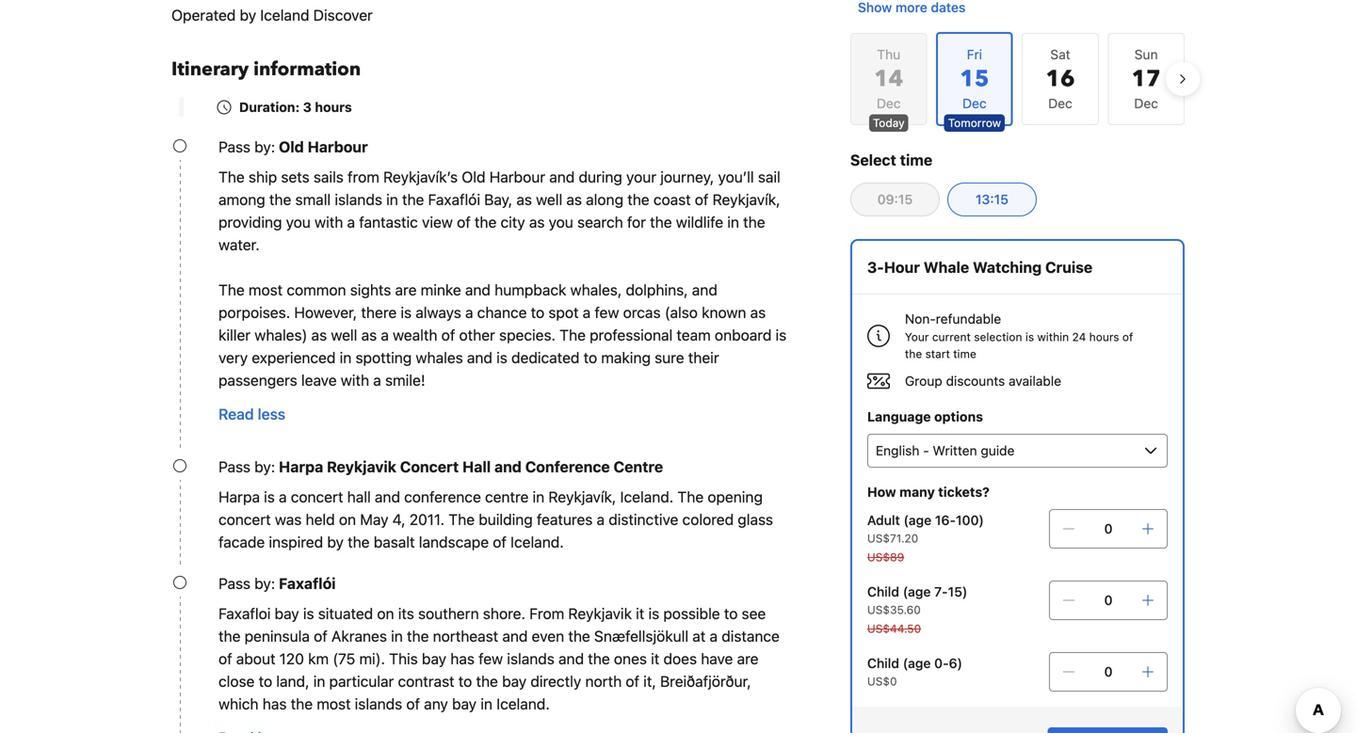 Task type: locate. For each thing, give the bounding box(es) containing it.
of right view
[[457, 213, 471, 231]]

as down however,
[[311, 326, 327, 344]]

2 by: from the top
[[255, 458, 275, 476]]

making
[[601, 349, 651, 367]]

a left fantastic
[[347, 213, 355, 231]]

0 horizontal spatial few
[[479, 651, 503, 669]]

by: down less
[[255, 458, 275, 476]]

pass up 'faxafloi'
[[219, 575, 251, 593]]

hours inside non-refundable your current selection is within 24 hours of the start time
[[1090, 331, 1120, 344]]

the down the reykjavík's
[[402, 191, 424, 209]]

is left situated
[[303, 605, 314, 623]]

0
[[1105, 522, 1113, 537], [1105, 593, 1113, 609], [1105, 665, 1113, 680]]

language options
[[868, 409, 984, 425]]

4,
[[393, 511, 406, 529]]

to right contrast
[[459, 673, 472, 691]]

0 horizontal spatial dec
[[877, 96, 901, 111]]

dec up today
[[877, 96, 901, 111]]

1 horizontal spatial harbour
[[490, 168, 546, 186]]

in right centre
[[533, 489, 545, 506]]

2 child from the top
[[868, 656, 900, 672]]

child (age 0-6) us$0
[[868, 656, 963, 689]]

basalt
[[374, 534, 415, 552]]

is up inspired
[[264, 489, 275, 506]]

0 vertical spatial harbour
[[308, 138, 368, 156]]

a right at
[[710, 628, 718, 646]]

0 horizontal spatial harpa
[[219, 489, 260, 506]]

0 vertical spatial islands
[[335, 191, 382, 209]]

0 horizontal spatial are
[[395, 281, 417, 299]]

3 dec from the left
[[1135, 96, 1159, 111]]

child up us$35.60
[[868, 585, 900, 600]]

child up us$0
[[868, 656, 900, 672]]

0 horizontal spatial on
[[339, 511, 356, 529]]

1 vertical spatial time
[[954, 348, 977, 361]]

pass for pass by: harpa reykjavik concert hall and conference centre
[[219, 458, 251, 476]]

1 horizontal spatial you
[[549, 213, 574, 231]]

by: for harpa reykjavik concert hall and conference centre
[[255, 458, 275, 476]]

1 horizontal spatial most
[[317, 696, 351, 714]]

islands down even
[[507, 651, 555, 669]]

spotting
[[356, 349, 412, 367]]

bay
[[275, 605, 299, 623], [422, 651, 447, 669], [502, 673, 527, 691], [452, 696, 477, 714]]

bay right any
[[452, 696, 477, 714]]

bay,
[[484, 191, 513, 209]]

minke
[[421, 281, 461, 299]]

by down held
[[327, 534, 344, 552]]

most up porpoises.
[[249, 281, 283, 299]]

1 vertical spatial (age
[[903, 585, 931, 600]]

team
[[677, 326, 711, 344]]

features
[[537, 511, 593, 529]]

reykjavik
[[327, 458, 397, 476], [569, 605, 632, 623]]

has down 'land,' at the bottom
[[263, 696, 287, 714]]

it,
[[644, 673, 657, 691]]

iceland.
[[621, 489, 674, 506], [511, 534, 564, 552], [497, 696, 550, 714]]

region containing 14
[[836, 24, 1200, 134]]

porpoises.
[[219, 304, 290, 322]]

0 vertical spatial concert
[[291, 489, 343, 506]]

2 vertical spatial iceland.
[[497, 696, 550, 714]]

old up "bay,"
[[462, 168, 486, 186]]

0 vertical spatial on
[[339, 511, 356, 529]]

0 vertical spatial reykjavík,
[[713, 191, 781, 209]]

see
[[742, 605, 766, 623]]

the inside the harpa is a concert hall and conference centre in reykjavík, iceland. the opening concert was held on may 4, 2011. the building features a distinctive colored glass facade inspired by the basalt landscape of iceland.
[[348, 534, 370, 552]]

on down the hall
[[339, 511, 356, 529]]

pass down read
[[219, 458, 251, 476]]

0 vertical spatial few
[[595, 304, 619, 322]]

city
[[501, 213, 525, 231]]

0 horizontal spatial faxaflói
[[279, 575, 336, 593]]

1 horizontal spatial dec
[[1049, 96, 1073, 111]]

0 for child (age 7-15)
[[1105, 593, 1113, 609]]

well
[[536, 191, 563, 209], [331, 326, 357, 344]]

islands
[[335, 191, 382, 209], [507, 651, 555, 669], [355, 696, 403, 714]]

thu 14 dec today
[[873, 47, 905, 130]]

are left minke in the left of the page
[[395, 281, 417, 299]]

0 vertical spatial child
[[868, 585, 900, 600]]

us$0
[[868, 676, 897, 689]]

group
[[905, 374, 943, 389]]

watching
[[973, 259, 1042, 277]]

hall
[[347, 489, 371, 506]]

harbour inside the ship sets sails from reykjavík's old harbour and during your journey, you'll sail among the small islands in the faxaflói bay, as well as along the coast of reykjavík, providing you with a fantastic view of the city as you search for the wildlife in the water. the most common sights are minke and humpback whales, dolphins, and porpoises. however, there is always a chance to spot a few orcas (also known as killer whales) as well as a wealth of other species. the professional team onboard is very experienced in spotting whales and is dedicated to making sure their passengers leave with a smile!
[[490, 168, 546, 186]]

harpa
[[279, 458, 323, 476], [219, 489, 260, 506]]

us$35.60
[[868, 604, 921, 617]]

1 child from the top
[[868, 585, 900, 600]]

by: for faxaflói
[[255, 575, 275, 593]]

has
[[451, 651, 475, 669], [263, 696, 287, 714]]

breiðafjörður,
[[660, 673, 752, 691]]

you down small
[[286, 213, 311, 231]]

0 vertical spatial old
[[279, 138, 304, 156]]

(age inside child (age 7-15) us$35.60
[[903, 585, 931, 600]]

0 vertical spatial faxaflói
[[428, 191, 481, 209]]

building
[[479, 511, 533, 529]]

0 vertical spatial hours
[[315, 99, 352, 115]]

2 vertical spatial (age
[[903, 656, 931, 672]]

it up it,
[[651, 651, 660, 669]]

0 horizontal spatial reykjavík,
[[549, 489, 617, 506]]

reykjavík, inside the ship sets sails from reykjavík's old harbour and during your journey, you'll sail among the small islands in the faxaflói bay, as well as along the coast of reykjavík, providing you with a fantastic view of the city as you search for the wildlife in the water. the most common sights are minke and humpback whales, dolphins, and porpoises. however, there is always a chance to spot a few orcas (also known as killer whales) as well as a wealth of other species. the professional team onboard is very experienced in spotting whales and is dedicated to making sure their passengers leave with a smile!
[[713, 191, 781, 209]]

sun
[[1135, 47, 1159, 62]]

1 vertical spatial with
[[341, 372, 369, 390]]

harbour up sails
[[308, 138, 368, 156]]

concert up held
[[291, 489, 343, 506]]

1 0 from the top
[[1105, 522, 1113, 537]]

0 vertical spatial it
[[636, 605, 645, 623]]

of up close
[[219, 651, 232, 669]]

1 vertical spatial most
[[317, 696, 351, 714]]

reykjavík, down "you'll"
[[713, 191, 781, 209]]

and
[[550, 168, 575, 186], [465, 281, 491, 299], [692, 281, 718, 299], [467, 349, 493, 367], [495, 458, 522, 476], [375, 489, 400, 506], [503, 628, 528, 646], [559, 651, 584, 669]]

chance
[[477, 304, 527, 322]]

old inside the ship sets sails from reykjavík's old harbour and during your journey, you'll sail among the small islands in the faxaflói bay, as well as along the coast of reykjavík, providing you with a fantastic view of the city as you search for the wildlife in the water. the most common sights are minke and humpback whales, dolphins, and porpoises. however, there is always a chance to spot a few orcas (also known as killer whales) as well as a wealth of other species. the professional team onboard is very experienced in spotting whales and is dedicated to making sure their passengers leave with a smile!
[[462, 168, 486, 186]]

of up whales at the left of the page
[[442, 326, 455, 344]]

harpa up "facade"
[[219, 489, 260, 506]]

1 vertical spatial has
[[263, 696, 287, 714]]

1 horizontal spatial reykjavik
[[569, 605, 632, 623]]

0 vertical spatial harpa
[[279, 458, 323, 476]]

0 horizontal spatial old
[[279, 138, 304, 156]]

from
[[530, 605, 565, 623]]

child
[[868, 585, 900, 600], [868, 656, 900, 672]]

2 0 from the top
[[1105, 593, 1113, 609]]

are down distance
[[737, 651, 759, 669]]

concert
[[291, 489, 343, 506], [219, 511, 271, 529]]

(age for 0-
[[903, 656, 931, 672]]

1 vertical spatial on
[[377, 605, 394, 623]]

0 vertical spatial well
[[536, 191, 563, 209]]

(75
[[333, 651, 355, 669]]

1 horizontal spatial faxaflói
[[428, 191, 481, 209]]

child for child (age 7-15)
[[868, 585, 900, 600]]

1 by: from the top
[[255, 138, 275, 156]]

1 horizontal spatial concert
[[291, 489, 343, 506]]

region
[[836, 24, 1200, 134]]

faxaflói inside the ship sets sails from reykjavík's old harbour and during your journey, you'll sail among the small islands in the faxaflói bay, as well as along the coast of reykjavík, providing you with a fantastic view of the city as you search for the wildlife in the water. the most common sights are minke and humpback whales, dolphins, and porpoises. however, there is always a chance to spot a few orcas (also known as killer whales) as well as a wealth of other species. the professional team onboard is very experienced in spotting whales and is dedicated to making sure their passengers leave with a smile!
[[428, 191, 481, 209]]

1 horizontal spatial reykjavík,
[[713, 191, 781, 209]]

2 vertical spatial pass
[[219, 575, 251, 593]]

(age for 7-
[[903, 585, 931, 600]]

are inside faxafloi bay is situated on its southern shore. from reykjavik it is possible to see the peninsula of akranes in the northeast and even the snæfellsjökull at a distance of about 120 km (75 mi). this bay has few islands and the ones it does have are close to land, in particular contrast to the bay directly north of it, breiðafjörður, which has the most islands of any bay in iceland.
[[737, 651, 759, 669]]

conference
[[526, 458, 610, 476]]

reykjavik up snæfellsjökull
[[569, 605, 632, 623]]

a inside faxafloi bay is situated on its southern shore. from reykjavik it is possible to see the peninsula of akranes in the northeast and even the snæfellsjökull at a distance of about 120 km (75 mi). this bay has few islands and the ones it does have are close to land, in particular contrast to the bay directly north of it, breiðafjörður, which has the most islands of any bay in iceland.
[[710, 628, 718, 646]]

itinerary
[[171, 57, 249, 82]]

(age left 0-
[[903, 656, 931, 672]]

1 horizontal spatial harpa
[[279, 458, 323, 476]]

1 vertical spatial pass
[[219, 458, 251, 476]]

1 vertical spatial it
[[651, 651, 660, 669]]

species.
[[499, 326, 556, 344]]

adult (age 16-100) us$71.20
[[868, 513, 985, 546]]

dec inside sun 17 dec
[[1135, 96, 1159, 111]]

and up 4,
[[375, 489, 400, 506]]

pass for pass by: faxaflói
[[219, 575, 251, 593]]

well right "bay,"
[[536, 191, 563, 209]]

and down shore.
[[503, 628, 528, 646]]

0 vertical spatial has
[[451, 651, 475, 669]]

the
[[219, 168, 245, 186], [219, 281, 245, 299], [560, 326, 586, 344], [678, 489, 704, 506], [449, 511, 475, 529]]

does
[[664, 651, 697, 669]]

0 vertical spatial with
[[315, 213, 343, 231]]

faxaflói down inspired
[[279, 575, 336, 593]]

to down about
[[259, 673, 272, 691]]

2 pass from the top
[[219, 458, 251, 476]]

2 you from the left
[[549, 213, 574, 231]]

of right 24
[[1123, 331, 1134, 344]]

of up wildlife on the top
[[695, 191, 709, 209]]

by:
[[255, 138, 275, 156], [255, 458, 275, 476], [255, 575, 275, 593]]

0 vertical spatial by
[[240, 6, 256, 24]]

1 vertical spatial islands
[[507, 651, 555, 669]]

0 vertical spatial most
[[249, 281, 283, 299]]

2 dec from the left
[[1049, 96, 1073, 111]]

sails
[[314, 168, 344, 186]]

few down northeast
[[479, 651, 503, 669]]

read
[[219, 406, 254, 424]]

well down however,
[[331, 326, 357, 344]]

the down spot at the left of page
[[560, 326, 586, 344]]

with right leave
[[341, 372, 369, 390]]

0 horizontal spatial concert
[[219, 511, 271, 529]]

1 vertical spatial are
[[737, 651, 759, 669]]

in up fantastic
[[386, 191, 398, 209]]

1 horizontal spatial old
[[462, 168, 486, 186]]

us$44.50
[[868, 623, 922, 636]]

time down the current
[[954, 348, 977, 361]]

are
[[395, 281, 417, 299], [737, 651, 759, 669]]

dec inside sat 16 dec
[[1049, 96, 1073, 111]]

1 vertical spatial by
[[327, 534, 344, 552]]

1 vertical spatial hours
[[1090, 331, 1120, 344]]

harpa inside the harpa is a concert hall and conference centre in reykjavík, iceland. the opening concert was held on may 4, 2011. the building features a distinctive colored glass facade inspired by the basalt landscape of iceland.
[[219, 489, 260, 506]]

it
[[636, 605, 645, 623], [651, 651, 660, 669]]

(age inside child (age 0-6) us$0
[[903, 656, 931, 672]]

the up north
[[588, 651, 610, 669]]

(age left 16-
[[904, 513, 932, 529]]

always
[[416, 304, 462, 322]]

on left its
[[377, 605, 394, 623]]

0 vertical spatial (age
[[904, 513, 932, 529]]

hours right 24
[[1090, 331, 1120, 344]]

0 vertical spatial 0
[[1105, 522, 1113, 537]]

1 horizontal spatial few
[[595, 304, 619, 322]]

current
[[933, 331, 971, 344]]

1 you from the left
[[286, 213, 311, 231]]

0 horizontal spatial reykjavik
[[327, 458, 397, 476]]

the down 'faxafloi'
[[219, 628, 241, 646]]

coast
[[654, 191, 691, 209]]

the ship sets sails from reykjavík's old harbour and during your journey, you'll sail among the small islands in the faxaflói bay, as well as along the coast of reykjavík, providing you with a fantastic view of the city as you search for the wildlife in the water. the most common sights are minke and humpback whales, dolphins, and porpoises. however, there is always a chance to spot a few orcas (also known as killer whales) as well as a wealth of other species. the professional team onboard is very experienced in spotting whales and is dedicated to making sure their passengers leave with a smile!
[[219, 168, 787, 390]]

2 vertical spatial by:
[[255, 575, 275, 593]]

1 vertical spatial few
[[479, 651, 503, 669]]

dec inside thu 14 dec today
[[877, 96, 901, 111]]

1 vertical spatial 0
[[1105, 593, 1113, 609]]

0 for child (age 0-6)
[[1105, 665, 1113, 680]]

0 vertical spatial pass
[[219, 138, 251, 156]]

1 horizontal spatial well
[[536, 191, 563, 209]]

to left see
[[724, 605, 738, 623]]

within
[[1038, 331, 1070, 344]]

is right onboard
[[776, 326, 787, 344]]

1 vertical spatial by:
[[255, 458, 275, 476]]

is inside the harpa is a concert hall and conference centre in reykjavík, iceland. the opening concert was held on may 4, 2011. the building features a distinctive colored glass facade inspired by the basalt landscape of iceland.
[[264, 489, 275, 506]]

during
[[579, 168, 623, 186]]

0 vertical spatial time
[[900, 151, 933, 169]]

iceland. down the features
[[511, 534, 564, 552]]

iceland
[[260, 6, 310, 24]]

(age inside adult (age 16-100) us$71.20
[[904, 513, 932, 529]]

islands down particular
[[355, 696, 403, 714]]

1 vertical spatial child
[[868, 656, 900, 672]]

1 vertical spatial reykjavík,
[[549, 489, 617, 506]]

1 horizontal spatial on
[[377, 605, 394, 623]]

16-
[[935, 513, 956, 529]]

professional
[[590, 326, 673, 344]]

cruise
[[1046, 259, 1093, 277]]

about
[[236, 651, 276, 669]]

15)
[[948, 585, 968, 600]]

2 horizontal spatial dec
[[1135, 96, 1159, 111]]

the down northeast
[[476, 673, 498, 691]]

sat 16 dec
[[1046, 47, 1076, 111]]

most inside faxafloi bay is situated on its southern shore. from reykjavik it is possible to see the peninsula of akranes in the northeast and even the snæfellsjökull at a distance of about 120 km (75 mi). this bay has few islands and the ones it does have are close to land, in particular contrast to the bay directly north of it, breiðafjörður, which has the most islands of any bay in iceland.
[[317, 696, 351, 714]]

pass by: old harbour
[[219, 138, 368, 156]]

reykjavík, inside the harpa is a concert hall and conference centre in reykjavík, iceland. the opening concert was held on may 4, 2011. the building features a distinctive colored glass facade inspired by the basalt landscape of iceland.
[[549, 489, 617, 506]]

1 horizontal spatial by
[[327, 534, 344, 552]]

child inside child (age 0-6) us$0
[[868, 656, 900, 672]]

sights
[[350, 281, 391, 299]]

1 vertical spatial old
[[462, 168, 486, 186]]

1 vertical spatial faxaflói
[[279, 575, 336, 593]]

0 vertical spatial are
[[395, 281, 417, 299]]

0 vertical spatial reykjavik
[[327, 458, 397, 476]]

pass for pass by: old harbour
[[219, 138, 251, 156]]

islands down the from
[[335, 191, 382, 209]]

faxaflói up view
[[428, 191, 481, 209]]

inspired
[[269, 534, 323, 552]]

of down the building
[[493, 534, 507, 552]]

you'll
[[718, 168, 754, 186]]

time inside non-refundable your current selection is within 24 hours of the start time
[[954, 348, 977, 361]]

0 horizontal spatial most
[[249, 281, 283, 299]]

1 horizontal spatial are
[[737, 651, 759, 669]]

3 0 from the top
[[1105, 665, 1113, 680]]

(age for 16-
[[904, 513, 932, 529]]

dec down 17
[[1135, 96, 1159, 111]]

harbour up "bay,"
[[490, 168, 546, 186]]

its
[[398, 605, 414, 623]]

0 horizontal spatial you
[[286, 213, 311, 231]]

1 dec from the left
[[877, 96, 901, 111]]

1 vertical spatial harbour
[[490, 168, 546, 186]]

you left the search
[[549, 213, 574, 231]]

time right the select
[[900, 151, 933, 169]]

has down northeast
[[451, 651, 475, 669]]

0 for adult (age 16-100)
[[1105, 522, 1113, 537]]

is down species.
[[497, 349, 508, 367]]

0 horizontal spatial hours
[[315, 99, 352, 115]]

3 pass from the top
[[219, 575, 251, 593]]

bay up "peninsula"
[[275, 605, 299, 623]]

1 vertical spatial reykjavik
[[569, 605, 632, 623]]

dec down '16'
[[1049, 96, 1073, 111]]

by: for old harbour
[[255, 138, 275, 156]]

harbour
[[308, 138, 368, 156], [490, 168, 546, 186]]

islands inside the ship sets sails from reykjavík's old harbour and during your journey, you'll sail among the small islands in the faxaflói bay, as well as along the coast of reykjavík, providing you with a fantastic view of the city as you search for the wildlife in the water. the most common sights are minke and humpback whales, dolphins, and porpoises. however, there is always a chance to spot a few orcas (also known as killer whales) as well as a wealth of other species. the professional team onboard is very experienced in spotting whales and is dedicated to making sure their passengers leave with a smile!
[[335, 191, 382, 209]]

1 vertical spatial harpa
[[219, 489, 260, 506]]

1 pass from the top
[[219, 138, 251, 156]]

0 vertical spatial by:
[[255, 138, 275, 156]]

centre
[[485, 489, 529, 506]]

their
[[689, 349, 720, 367]]

is inside non-refundable your current selection is within 24 hours of the start time
[[1026, 331, 1035, 344]]

harpa up was
[[279, 458, 323, 476]]

child inside child (age 7-15) us$35.60
[[868, 585, 900, 600]]

pass up ship
[[219, 138, 251, 156]]

3
[[303, 99, 312, 115]]

1 vertical spatial well
[[331, 326, 357, 344]]

by: up 'faxafloi'
[[255, 575, 275, 593]]

1 horizontal spatial time
[[954, 348, 977, 361]]

3 by: from the top
[[255, 575, 275, 593]]

(age
[[904, 513, 932, 529], [903, 585, 931, 600], [903, 656, 931, 672]]

concert up "facade"
[[219, 511, 271, 529]]

1 horizontal spatial hours
[[1090, 331, 1120, 344]]

shore.
[[483, 605, 526, 623]]

options
[[935, 409, 984, 425]]

2 vertical spatial 0
[[1105, 665, 1113, 680]]

child for child (age 0-6)
[[868, 656, 900, 672]]

0 horizontal spatial has
[[263, 696, 287, 714]]

0 horizontal spatial time
[[900, 151, 933, 169]]



Task type: vqa. For each thing, say whether or not it's contained in the screenshot.
see
yes



Task type: describe. For each thing, give the bounding box(es) containing it.
in up the this
[[391, 628, 403, 646]]

a up other on the top left of the page
[[465, 304, 473, 322]]

held
[[306, 511, 335, 529]]

duration:
[[239, 99, 300, 115]]

northeast
[[433, 628, 499, 646]]

whales)
[[255, 326, 308, 344]]

group discounts available
[[905, 374, 1062, 389]]

to left making
[[584, 349, 598, 367]]

7-
[[935, 585, 948, 600]]

may
[[360, 511, 389, 529]]

refundable
[[936, 311, 1002, 327]]

and up directly
[[559, 651, 584, 669]]

a right spot at the left of page
[[583, 304, 591, 322]]

and left during
[[550, 168, 575, 186]]

dec for 17
[[1135, 96, 1159, 111]]

tickets?
[[939, 485, 990, 500]]

conference
[[404, 489, 481, 506]]

language
[[868, 409, 931, 425]]

journey,
[[661, 168, 715, 186]]

0 horizontal spatial by
[[240, 6, 256, 24]]

1 horizontal spatial it
[[651, 651, 660, 669]]

water.
[[219, 236, 260, 254]]

on inside faxafloi bay is situated on its southern shore. from reykjavik it is possible to see the peninsula of akranes in the northeast and even the snæfellsjökull at a distance of about 120 km (75 mi). this bay has few islands and the ones it does have are close to land, in particular contrast to the bay directly north of it, breiðafjörður, which has the most islands of any bay in iceland.
[[377, 605, 394, 623]]

the inside non-refundable your current selection is within 24 hours of the start time
[[905, 348, 923, 361]]

few inside faxafloi bay is situated on its southern shore. from reykjavik it is possible to see the peninsula of akranes in the northeast and even the snæfellsjökull at a distance of about 120 km (75 mi). this bay has few islands and the ones it does have are close to land, in particular contrast to the bay directly north of it, breiðafjörður, which has the most islands of any bay in iceland.
[[479, 651, 503, 669]]

dec for 14
[[877, 96, 901, 111]]

land,
[[276, 673, 310, 691]]

in right any
[[481, 696, 493, 714]]

by inside the harpa is a concert hall and conference centre in reykjavík, iceland. the opening concert was held on may 4, 2011. the building features a distinctive colored glass facade inspired by the basalt landscape of iceland.
[[327, 534, 344, 552]]

have
[[701, 651, 733, 669]]

southern
[[418, 605, 479, 623]]

the up for
[[628, 191, 650, 209]]

which
[[219, 696, 259, 714]]

peninsula
[[245, 628, 310, 646]]

0 horizontal spatial well
[[331, 326, 357, 344]]

6)
[[949, 656, 963, 672]]

reykjavik inside faxafloi bay is situated on its southern shore. from reykjavik it is possible to see the peninsula of akranes in the northeast and even the snæfellsjökull at a distance of about 120 km (75 mi). this bay has few islands and the ones it does have are close to land, in particular contrast to the bay directly north of it, breiðafjörður, which has the most islands of any bay in iceland.
[[569, 605, 632, 623]]

in inside the harpa is a concert hall and conference centre in reykjavík, iceland. the opening concert was held on may 4, 2011. the building features a distinctive colored glass facade inspired by the basalt landscape of iceland.
[[533, 489, 545, 506]]

0 horizontal spatial it
[[636, 605, 645, 623]]

in down 'km'
[[313, 673, 325, 691]]

was
[[275, 511, 302, 529]]

the down "bay,"
[[475, 213, 497, 231]]

read less button
[[207, 392, 297, 437]]

the up landscape
[[449, 511, 475, 529]]

sets
[[281, 168, 310, 186]]

and up known in the right top of the page
[[692, 281, 718, 299]]

adult
[[868, 513, 901, 529]]

your
[[905, 331, 929, 344]]

very
[[219, 349, 248, 367]]

available
[[1009, 374, 1062, 389]]

onboard
[[715, 326, 772, 344]]

1 vertical spatial iceland.
[[511, 534, 564, 552]]

distinctive
[[609, 511, 679, 529]]

and up the chance
[[465, 281, 491, 299]]

the down 'land,' at the bottom
[[291, 696, 313, 714]]

hall
[[463, 458, 491, 476]]

is up wealth
[[401, 304, 412, 322]]

iceland. inside faxafloi bay is situated on its southern shore. from reykjavik it is possible to see the peninsula of akranes in the northeast and even the snæfellsjökull at a distance of about 120 km (75 mi). this bay has few islands and the ones it does have are close to land, in particular contrast to the bay directly north of it, breiðafjörður, which has the most islands of any bay in iceland.
[[497, 696, 550, 714]]

a up was
[[279, 489, 287, 506]]

even
[[532, 628, 565, 646]]

3-hour whale watching cruise
[[868, 259, 1093, 277]]

how many tickets?
[[868, 485, 990, 500]]

bay left directly
[[502, 673, 527, 691]]

concert
[[400, 458, 459, 476]]

the right even
[[568, 628, 591, 646]]

120
[[280, 651, 304, 669]]

along
[[586, 191, 624, 209]]

few inside the ship sets sails from reykjavík's old harbour and during your journey, you'll sail among the small islands in the faxaflói bay, as well as along the coast of reykjavík, providing you with a fantastic view of the city as you search for the wildlife in the water. the most common sights are minke and humpback whales, dolphins, and porpoises. however, there is always a chance to spot a few orcas (also known as killer whales) as well as a wealth of other species. the professional team onboard is very experienced in spotting whales and is dedicated to making sure their passengers leave with a smile!
[[595, 304, 619, 322]]

wildlife
[[676, 213, 724, 231]]

dec for 16
[[1049, 96, 1073, 111]]

faxafloi
[[219, 605, 271, 623]]

and inside the harpa is a concert hall and conference centre in reykjavík, iceland. the opening concert was held on may 4, 2011. the building features a distinctive colored glass facade inspired by the basalt landscape of iceland.
[[375, 489, 400, 506]]

duration: 3 hours
[[239, 99, 352, 115]]

the up colored
[[678, 489, 704, 506]]

the down sets
[[269, 191, 291, 209]]

ship
[[249, 168, 277, 186]]

a up spotting
[[381, 326, 389, 344]]

1 vertical spatial concert
[[219, 511, 271, 529]]

us$89
[[868, 551, 905, 564]]

as left along
[[567, 191, 582, 209]]

a right the features
[[597, 511, 605, 529]]

how
[[868, 485, 897, 500]]

of inside non-refundable your current selection is within 24 hours of the start time
[[1123, 331, 1134, 344]]

and up centre
[[495, 458, 522, 476]]

(also
[[665, 304, 698, 322]]

sun 17 dec
[[1132, 47, 1161, 111]]

your
[[627, 168, 657, 186]]

opening
[[708, 489, 763, 506]]

among
[[219, 191, 265, 209]]

on inside the harpa is a concert hall and conference centre in reykjavík, iceland. the opening concert was held on may 4, 2011. the building features a distinctive colored glass facade inspired by the basalt landscape of iceland.
[[339, 511, 356, 529]]

of up 'km'
[[314, 628, 328, 646]]

of left it,
[[626, 673, 640, 691]]

killer
[[219, 326, 251, 344]]

reykjavík's
[[384, 168, 458, 186]]

whales,
[[571, 281, 622, 299]]

information
[[254, 57, 361, 82]]

discover
[[313, 6, 373, 24]]

1 horizontal spatial has
[[451, 651, 475, 669]]

fantastic
[[359, 213, 418, 231]]

3-
[[868, 259, 885, 277]]

100)
[[956, 513, 985, 529]]

sat
[[1051, 47, 1071, 62]]

the down the sail
[[744, 213, 766, 231]]

as up onboard
[[751, 304, 766, 322]]

km
[[308, 651, 329, 669]]

is up snæfellsjökull
[[649, 605, 660, 623]]

non-refundable your current selection is within 24 hours of the start time
[[905, 311, 1134, 361]]

today
[[873, 116, 905, 130]]

of left any
[[406, 696, 420, 714]]

0 vertical spatial iceland.
[[621, 489, 674, 506]]

hour
[[885, 259, 920, 277]]

0 horizontal spatial harbour
[[308, 138, 368, 156]]

are inside the ship sets sails from reykjavík's old harbour and during your journey, you'll sail among the small islands in the faxaflói bay, as well as along the coast of reykjavík, providing you with a fantastic view of the city as you search for the wildlife in the water. the most common sights are minke and humpback whales, dolphins, and porpoises. however, there is always a chance to spot a few orcas (also known as killer whales) as well as a wealth of other species. the professional team onboard is very experienced in spotting whales and is dedicated to making sure their passengers leave with a smile!
[[395, 281, 417, 299]]

17
[[1132, 64, 1161, 95]]

the up among
[[219, 168, 245, 186]]

as down there
[[361, 326, 377, 344]]

view
[[422, 213, 453, 231]]

as up city
[[517, 191, 532, 209]]

many
[[900, 485, 935, 500]]

humpback
[[495, 281, 567, 299]]

ones
[[614, 651, 647, 669]]

in left spotting
[[340, 349, 352, 367]]

16
[[1046, 64, 1076, 95]]

2 vertical spatial islands
[[355, 696, 403, 714]]

a down spotting
[[373, 372, 381, 390]]

as right city
[[529, 213, 545, 231]]

leave
[[301, 372, 337, 390]]

dedicated
[[512, 349, 580, 367]]

selection
[[974, 331, 1023, 344]]

to down humpback
[[531, 304, 545, 322]]

landscape
[[419, 534, 489, 552]]

the down its
[[407, 628, 429, 646]]

other
[[459, 326, 495, 344]]

and down other on the top left of the page
[[467, 349, 493, 367]]

pass by: faxaflói
[[219, 575, 336, 593]]

14
[[875, 64, 904, 95]]

select time
[[851, 151, 933, 169]]

orcas
[[623, 304, 661, 322]]

non-
[[905, 311, 936, 327]]

bay up contrast
[[422, 651, 447, 669]]

the up porpoises.
[[219, 281, 245, 299]]

most inside the ship sets sails from reykjavík's old harbour and during your journey, you'll sail among the small islands in the faxaflói bay, as well as along the coast of reykjavík, providing you with a fantastic view of the city as you search for the wildlife in the water. the most common sights are minke and humpback whales, dolphins, and porpoises. however, there is always a chance to spot a few orcas (also known as killer whales) as well as a wealth of other species. the professional team onboard is very experienced in spotting whales and is dedicated to making sure their passengers leave with a smile!
[[249, 281, 283, 299]]

any
[[424, 696, 448, 714]]

the right for
[[650, 213, 672, 231]]

in right wildlife on the top
[[728, 213, 740, 231]]

harpa is a concert hall and conference centre in reykjavík, iceland. the opening concert was held on may 4, 2011. the building features a distinctive colored glass facade inspired by the basalt landscape of iceland.
[[219, 489, 774, 552]]

of inside the harpa is a concert hall and conference centre in reykjavík, iceland. the opening concert was held on may 4, 2011. the building features a distinctive colored glass facade inspired by the basalt landscape of iceland.
[[493, 534, 507, 552]]



